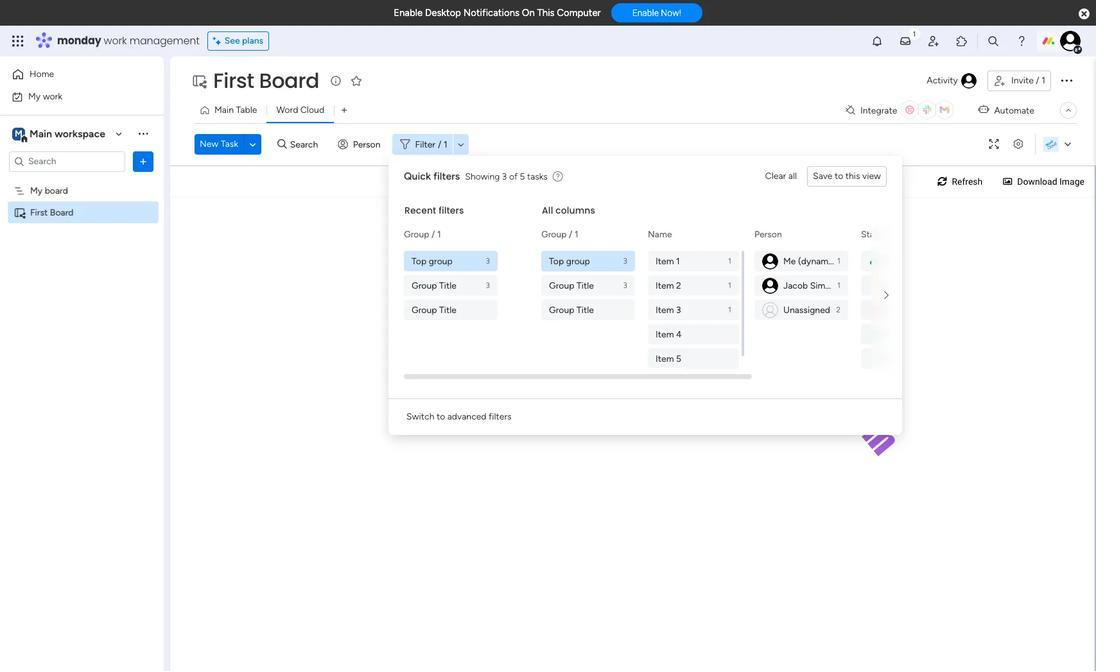 Task type: vqa. For each thing, say whether or not it's contained in the screenshot.
the bottommost your
no



Task type: locate. For each thing, give the bounding box(es) containing it.
on
[[522, 7, 535, 19]]

first right shareable board icon
[[30, 207, 48, 218]]

enable for enable desktop notifications on this computer
[[394, 7, 423, 19]]

settings image
[[1009, 140, 1029, 149]]

enable
[[394, 7, 423, 19], [633, 8, 659, 18]]

all inside status "group"
[[883, 256, 893, 267]]

top group for filters
[[412, 256, 453, 267]]

1 vertical spatial jacob simon image
[[763, 278, 779, 294]]

1 horizontal spatial person
[[755, 229, 782, 240]]

0 horizontal spatial group / 1
[[404, 229, 441, 240]]

item for item 5
[[656, 354, 674, 365]]

0 vertical spatial my
[[28, 91, 41, 102]]

0 vertical spatial all
[[542, 204, 553, 217]]

3 inside name group
[[676, 305, 681, 316]]

3 inside quick filters showing 3 of 5 tasks
[[502, 171, 507, 182]]

0 vertical spatial filters
[[434, 170, 460, 182]]

labels
[[918, 256, 940, 267]]

4
[[676, 329, 682, 340]]

1
[[1042, 75, 1046, 86], [444, 139, 448, 150], [437, 229, 441, 240], [575, 229, 579, 240], [676, 256, 680, 267], [729, 257, 732, 266], [838, 257, 841, 266], [729, 281, 732, 290], [838, 281, 841, 290], [729, 306, 732, 315]]

jacob simon image left jacob
[[763, 278, 779, 294]]

0 horizontal spatial enable
[[394, 7, 423, 19]]

jacob simon
[[784, 280, 836, 291]]

item 1
[[656, 256, 680, 267]]

invite / 1 button
[[988, 71, 1052, 91]]

my
[[28, 91, 41, 102], [30, 185, 43, 196]]

work down home at the left of the page
[[43, 91, 62, 102]]

all
[[542, 204, 553, 217], [883, 256, 893, 267]]

dapulse integrations image
[[846, 106, 856, 115]]

1 horizontal spatial first board
[[213, 66, 319, 95]]

4 item from the top
[[656, 329, 674, 340]]

0 horizontal spatial 5
[[520, 171, 525, 182]]

/
[[1036, 75, 1040, 86], [438, 139, 442, 150], [432, 229, 435, 240], [569, 229, 573, 240]]

work right monday
[[104, 33, 127, 48]]

1 horizontal spatial work
[[104, 33, 127, 48]]

apps image
[[956, 35, 969, 48]]

my for my work
[[28, 91, 41, 102]]

0 horizontal spatial top
[[412, 256, 427, 267]]

item for item 1
[[656, 256, 674, 267]]

home
[[30, 69, 54, 80]]

1 horizontal spatial top
[[549, 256, 564, 267]]

group / 1 down all columns
[[542, 229, 579, 240]]

1 vertical spatial 5
[[676, 354, 682, 365]]

0 horizontal spatial top group
[[412, 256, 453, 267]]

5 item from the top
[[656, 354, 674, 365]]

2 group / 1 group from the left
[[542, 251, 638, 321]]

filters right recent
[[439, 204, 464, 217]]

filters
[[434, 170, 460, 182], [439, 204, 464, 217], [489, 412, 512, 423]]

recent filters
[[405, 204, 464, 217]]

0 horizontal spatial group
[[429, 256, 453, 267]]

0 horizontal spatial to
[[437, 412, 445, 423]]

workspace selection element
[[12, 126, 107, 143]]

item left 4 in the right of the page
[[656, 329, 674, 340]]

0 horizontal spatial first board
[[30, 207, 74, 218]]

1 top from the left
[[412, 256, 427, 267]]

me
[[784, 256, 796, 267]]

first inside list box
[[30, 207, 48, 218]]

top group for columns
[[549, 256, 590, 267]]

group / 1 group for all columns
[[542, 251, 638, 321]]

group down columns
[[566, 256, 590, 267]]

1 vertical spatial first board
[[30, 207, 74, 218]]

filters right advanced
[[489, 412, 512, 423]]

board
[[259, 66, 319, 95], [50, 207, 74, 218]]

workspace image
[[12, 127, 25, 141]]

item up the 'item 2'
[[656, 256, 674, 267]]

quick
[[404, 170, 431, 182]]

jacob simon image
[[763, 253, 779, 269], [763, 278, 779, 294]]

enable left now!
[[633, 8, 659, 18]]

my inside my work button
[[28, 91, 41, 102]]

select product image
[[12, 35, 24, 48]]

jacob simon image for me (dynamic)
[[763, 253, 779, 269]]

main right workspace icon
[[30, 128, 52, 140]]

1 horizontal spatial enable
[[633, 8, 659, 18]]

0 vertical spatial to
[[835, 171, 844, 182]]

switch
[[407, 412, 435, 423]]

first board up 'table'
[[213, 66, 319, 95]]

2 top group from the left
[[549, 256, 590, 267]]

group / 1 group for recent filters
[[404, 251, 500, 321]]

list box
[[0, 177, 164, 397]]

2 top from the left
[[549, 256, 564, 267]]

item
[[656, 256, 674, 267], [656, 280, 674, 291], [656, 305, 674, 316], [656, 329, 674, 340], [656, 354, 674, 365]]

add to favorites image
[[350, 74, 363, 87]]

done
[[895, 256, 915, 267]]

main for main workspace
[[30, 128, 52, 140]]

1 vertical spatial 2
[[837, 306, 841, 315]]

1 horizontal spatial 2
[[837, 306, 841, 315]]

2 vertical spatial filters
[[489, 412, 512, 423]]

2 up item 3
[[676, 280, 682, 291]]

enable left desktop
[[394, 7, 423, 19]]

my work
[[28, 91, 62, 102]]

1 horizontal spatial 5
[[676, 354, 682, 365]]

of
[[509, 171, 518, 182]]

dialog
[[389, 156, 1075, 436]]

0 vertical spatial main
[[215, 105, 234, 116]]

0 horizontal spatial work
[[43, 91, 62, 102]]

jacob simon image
[[1061, 31, 1081, 51]]

jacob simon image left me
[[763, 253, 779, 269]]

2 item from the top
[[656, 280, 674, 291]]

person left filter
[[353, 139, 381, 150]]

group / 1 for all
[[542, 229, 579, 240]]

to inside button
[[835, 171, 844, 182]]

0 vertical spatial first
[[213, 66, 254, 95]]

group for filters
[[429, 256, 453, 267]]

0 vertical spatial 5
[[520, 171, 525, 182]]

all left the done
[[883, 256, 893, 267]]

save to this view
[[813, 171, 881, 182]]

0 vertical spatial work
[[104, 33, 127, 48]]

1 vertical spatial filters
[[439, 204, 464, 217]]

main table button
[[195, 100, 267, 121]]

columns
[[556, 204, 596, 217]]

1 vertical spatial work
[[43, 91, 62, 102]]

1 horizontal spatial first
[[213, 66, 254, 95]]

0 horizontal spatial first
[[30, 207, 48, 218]]

option
[[0, 179, 164, 182]]

2 group from the left
[[566, 256, 590, 267]]

1 horizontal spatial group / 1
[[542, 229, 579, 240]]

to left this
[[835, 171, 844, 182]]

0 vertical spatial jacob simon image
[[763, 253, 779, 269]]

5 inside quick filters showing 3 of 5 tasks
[[520, 171, 525, 182]]

main inside button
[[215, 105, 234, 116]]

shareable board image
[[13, 207, 26, 219]]

/ right filter
[[438, 139, 442, 150]]

my left board
[[30, 185, 43, 196]]

item down the 'item 2'
[[656, 305, 674, 316]]

1 horizontal spatial all
[[883, 256, 893, 267]]

group / 1 group
[[404, 251, 500, 321], [542, 251, 638, 321]]

0 horizontal spatial 2
[[676, 280, 682, 291]]

1 vertical spatial to
[[437, 412, 445, 423]]

top down recent
[[412, 256, 427, 267]]

new task button
[[195, 134, 243, 155]]

Search field
[[287, 136, 326, 154]]

main inside the workspace selection element
[[30, 128, 52, 140]]

1 jacob simon image from the top
[[763, 253, 779, 269]]

simon
[[810, 280, 836, 291]]

new task
[[200, 139, 238, 150]]

1 top group from the left
[[412, 256, 453, 267]]

see plans
[[225, 35, 263, 46]]

0 vertical spatial person
[[353, 139, 381, 150]]

monday work management
[[57, 33, 200, 48]]

working
[[883, 280, 916, 291]]

board up word
[[259, 66, 319, 95]]

work for my
[[43, 91, 62, 102]]

top down all columns
[[549, 256, 564, 267]]

all left columns
[[542, 204, 553, 217]]

main workspace
[[30, 128, 105, 140]]

1 horizontal spatial group / 1 group
[[542, 251, 638, 321]]

group down recent filters at the left top of the page
[[429, 256, 453, 267]]

first up main table
[[213, 66, 254, 95]]

5 down 4 in the right of the page
[[676, 354, 682, 365]]

5 right of
[[520, 171, 525, 182]]

item for item 4
[[656, 329, 674, 340]]

my down home at the left of the page
[[28, 91, 41, 102]]

item down item 1
[[656, 280, 674, 291]]

2 group / 1 from the left
[[542, 229, 579, 240]]

2 inside name group
[[676, 280, 682, 291]]

enable desktop notifications on this computer
[[394, 7, 601, 19]]

top for all
[[549, 256, 564, 267]]

item for item 3
[[656, 305, 674, 316]]

1 horizontal spatial group
[[566, 256, 590, 267]]

first board
[[213, 66, 319, 95], [30, 207, 74, 218]]

work inside button
[[43, 91, 62, 102]]

search everything image
[[987, 35, 1000, 48]]

activity button
[[922, 71, 983, 91]]

1 item from the top
[[656, 256, 674, 267]]

0 vertical spatial 2
[[676, 280, 682, 291]]

board down board
[[50, 207, 74, 218]]

to
[[835, 171, 844, 182], [437, 412, 445, 423]]

0 horizontal spatial main
[[30, 128, 52, 140]]

to for save
[[835, 171, 844, 182]]

dapulse close image
[[1079, 8, 1090, 21]]

name
[[648, 229, 672, 240]]

0 horizontal spatial group / 1 group
[[404, 251, 500, 321]]

1 inside button
[[1042, 75, 1046, 86]]

1 vertical spatial board
[[50, 207, 74, 218]]

name group
[[648, 251, 742, 369]]

1 group / 1 group from the left
[[404, 251, 500, 321]]

1 vertical spatial all
[[883, 256, 893, 267]]

enable inside "button"
[[633, 8, 659, 18]]

5
[[520, 171, 525, 182], [676, 354, 682, 365]]

1 group / 1 from the left
[[404, 229, 441, 240]]

3 item from the top
[[656, 305, 674, 316]]

main for main table
[[215, 105, 234, 116]]

notifications
[[464, 7, 520, 19]]

2 jacob simon image from the top
[[763, 278, 779, 294]]

1 vertical spatial first
[[30, 207, 48, 218]]

options image
[[137, 155, 150, 168]]

jacob simon image for jacob simon
[[763, 278, 779, 294]]

0 horizontal spatial person
[[353, 139, 381, 150]]

person down 'clear'
[[755, 229, 782, 240]]

top group down all columns
[[549, 256, 590, 267]]

/ right invite
[[1036, 75, 1040, 86]]

see
[[225, 35, 240, 46]]

workspace options image
[[137, 127, 150, 140]]

1 horizontal spatial to
[[835, 171, 844, 182]]

top
[[412, 256, 427, 267], [549, 256, 564, 267]]

0 vertical spatial first board
[[213, 66, 319, 95]]

group for columns
[[566, 256, 590, 267]]

cloud
[[300, 105, 324, 116]]

2 right unassigned
[[837, 306, 841, 315]]

1 group from the left
[[429, 256, 453, 267]]

to inside button
[[437, 412, 445, 423]]

1 horizontal spatial main
[[215, 105, 234, 116]]

1 horizontal spatial board
[[259, 66, 319, 95]]

filters right quick
[[434, 170, 460, 182]]

group / 1
[[404, 229, 441, 240], [542, 229, 579, 240]]

recent
[[405, 204, 436, 217]]

group
[[429, 256, 453, 267], [566, 256, 590, 267]]

top group down recent filters at the left top of the page
[[412, 256, 453, 267]]

0 vertical spatial board
[[259, 66, 319, 95]]

2
[[676, 280, 682, 291], [837, 306, 841, 315]]

main
[[215, 105, 234, 116], [30, 128, 52, 140]]

v2 search image
[[278, 137, 287, 152]]

main table
[[215, 105, 257, 116]]

main left 'table'
[[215, 105, 234, 116]]

1 vertical spatial main
[[30, 128, 52, 140]]

first board down the my board
[[30, 207, 74, 218]]

item down item 4
[[656, 354, 674, 365]]

0 horizontal spatial all
[[542, 204, 553, 217]]

item 3
[[656, 305, 681, 316]]

1 vertical spatial my
[[30, 185, 43, 196]]

first
[[213, 66, 254, 95], [30, 207, 48, 218]]

to right switch
[[437, 412, 445, 423]]

me (dynamic)
[[784, 256, 839, 267]]

filters inside switch to advanced filters button
[[489, 412, 512, 423]]

person
[[353, 139, 381, 150], [755, 229, 782, 240]]

group / 1 down recent
[[404, 229, 441, 240]]

invite / 1
[[1012, 75, 1046, 86]]

1 horizontal spatial top group
[[549, 256, 590, 267]]



Task type: describe. For each thing, give the bounding box(es) containing it.
1 vertical spatial person
[[755, 229, 782, 240]]

invite members image
[[928, 35, 940, 48]]

(dynamic)
[[798, 256, 839, 267]]

word cloud button
[[267, 100, 334, 121]]

notifications image
[[871, 35, 884, 48]]

show board description image
[[328, 75, 344, 87]]

learn more image
[[553, 171, 563, 183]]

First Board field
[[210, 66, 323, 95]]

all for all done labels
[[883, 256, 893, 267]]

home button
[[8, 64, 138, 85]]

plans
[[242, 35, 263, 46]]

person inside popup button
[[353, 139, 381, 150]]

arrow down image
[[453, 137, 469, 152]]

jacob
[[784, 280, 808, 291]]

list box containing my board
[[0, 177, 164, 397]]

add view image
[[342, 106, 347, 115]]

clear all button
[[760, 166, 802, 187]]

2 inside person group
[[837, 306, 841, 315]]

inbox image
[[899, 35, 912, 48]]

item for item 2
[[656, 280, 674, 291]]

workspace
[[55, 128, 105, 140]]

0 horizontal spatial board
[[50, 207, 74, 218]]

angle down image
[[250, 140, 256, 149]]

done
[[883, 329, 904, 340]]

see plans button
[[207, 31, 269, 51]]

switch to advanced filters button
[[401, 407, 517, 428]]

activity
[[927, 75, 958, 86]]

1 image
[[909, 26, 921, 41]]

view
[[863, 171, 881, 182]]

person group
[[755, 251, 851, 321]]

all for all columns
[[542, 204, 553, 217]]

item 4
[[656, 329, 682, 340]]

Search in workspace field
[[27, 154, 107, 169]]

open full screen image
[[984, 140, 1005, 149]]

m
[[15, 128, 22, 139]]

enable now!
[[633, 8, 681, 18]]

my board
[[30, 185, 68, 196]]

/ down recent filters at the left top of the page
[[432, 229, 435, 240]]

board
[[45, 185, 68, 196]]

enable now! button
[[611, 3, 703, 23]]

status group
[[861, 251, 955, 369]]

group / 1 for recent
[[404, 229, 441, 240]]

switch to advanced filters
[[407, 412, 512, 423]]

top for recent
[[412, 256, 427, 267]]

all
[[789, 171, 797, 182]]

dialog containing recent filters
[[389, 156, 1075, 436]]

integrate
[[861, 105, 898, 116]]

shareable board image
[[191, 73, 207, 89]]

showing
[[465, 171, 500, 182]]

on
[[918, 280, 928, 291]]

my work button
[[8, 86, 138, 107]]

enable for enable now!
[[633, 8, 659, 18]]

options image
[[1059, 72, 1075, 88]]

save to this view button
[[808, 166, 887, 187]]

filters for quick
[[434, 170, 460, 182]]

save
[[813, 171, 833, 182]]

it
[[931, 280, 936, 291]]

blank
[[883, 354, 904, 365]]

/ inside button
[[1036, 75, 1040, 86]]

status
[[861, 229, 888, 240]]

person button
[[333, 134, 388, 155]]

item 2
[[656, 280, 682, 291]]

quick filters showing 3 of 5 tasks
[[404, 170, 548, 182]]

clear
[[765, 171, 786, 182]]

collapse board header image
[[1064, 105, 1074, 116]]

table
[[236, 105, 257, 116]]

desktop
[[425, 7, 461, 19]]

management
[[130, 33, 200, 48]]

monday
[[57, 33, 101, 48]]

filters for recent
[[439, 204, 464, 217]]

stuck
[[883, 305, 906, 316]]

computer
[[557, 7, 601, 19]]

this
[[846, 171, 861, 182]]

task
[[221, 139, 238, 150]]

all done labels
[[883, 256, 940, 267]]

to for switch
[[437, 412, 445, 423]]

invite
[[1012, 75, 1034, 86]]

filter / 1
[[415, 139, 448, 150]]

new
[[200, 139, 219, 150]]

autopilot image
[[979, 102, 990, 118]]

now!
[[661, 8, 681, 18]]

automate
[[995, 105, 1035, 116]]

all columns
[[542, 204, 596, 217]]

5 inside name group
[[676, 354, 682, 365]]

item 5
[[656, 354, 682, 365]]

work for monday
[[104, 33, 127, 48]]

/ down all columns
[[569, 229, 573, 240]]

unassigned
[[784, 305, 831, 316]]

filter
[[415, 139, 436, 150]]

advanced
[[448, 412, 487, 423]]

working on it
[[883, 280, 936, 291]]

first board inside list box
[[30, 207, 74, 218]]

word cloud
[[276, 105, 324, 116]]

clear all
[[765, 171, 797, 182]]

my for my board
[[30, 185, 43, 196]]

help image
[[1016, 35, 1028, 48]]

tasks
[[527, 171, 548, 182]]

word
[[276, 105, 298, 116]]

this
[[537, 7, 555, 19]]



